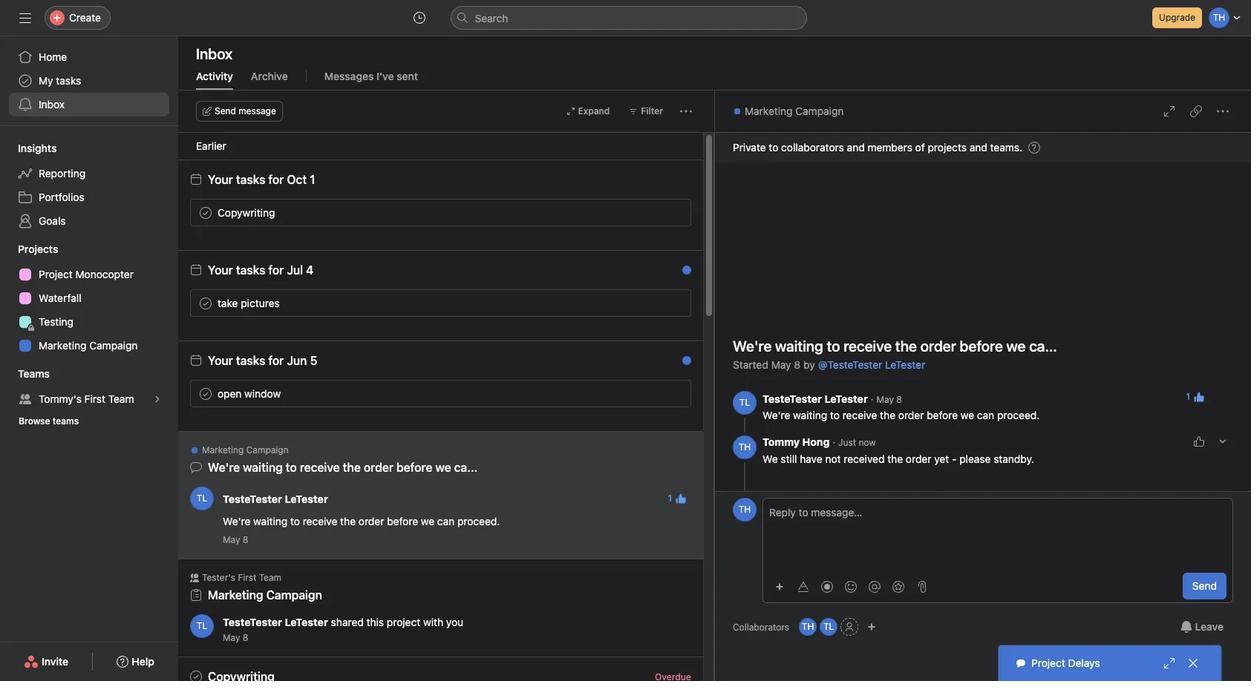 Task type: describe. For each thing, give the bounding box(es) containing it.
completed image for open window
[[197, 385, 215, 403]]

oct
[[287, 173, 307, 186]]

now
[[859, 438, 876, 449]]

teams button
[[0, 367, 50, 382]]

marketing campaign inside 'we're waiting to receive the order before we ca...' dialog
[[745, 105, 844, 117]]

my tasks
[[39, 74, 81, 87]]

collaborators
[[782, 141, 845, 154]]

yet
[[935, 453, 950, 466]]

the for we're waiting to receive the order before we ca... started may 8 by @testetester letester
[[896, 338, 917, 355]]

insert an object image
[[776, 583, 784, 592]]

browse
[[19, 416, 50, 427]]

collaborators
[[733, 622, 790, 633]]

can for we're waiting to receive the order before we can proceed. may 8
[[437, 516, 455, 528]]

private to collaborators and members of projects and teams.
[[733, 141, 1023, 154]]

1 horizontal spatial 1 button
[[1182, 387, 1210, 408]]

letester for testetester letester · may 8
[[825, 393, 868, 406]]

leave button
[[1171, 614, 1234, 641]]

may inside testetester letester · may 8
[[877, 394, 894, 406]]

order for we're waiting to receive the order before we ca... started may 8 by @testetester letester
[[921, 338, 957, 355]]

5
[[310, 354, 318, 368]]

copywriting
[[218, 206, 275, 219]]

may inside we're waiting to receive the order before we can proceed. may 8
[[223, 535, 240, 546]]

0 vertical spatial 1
[[310, 173, 315, 186]]

more actions image
[[680, 105, 692, 117]]

your tasks for oct 1 link
[[208, 173, 315, 186]]

1 inside 'we're waiting to receive the order before we ca...' dialog
[[1187, 391, 1191, 403]]

first for tommy's
[[84, 393, 105, 406]]

0 vertical spatial marketing campaign link
[[733, 103, 844, 120]]

receive for we're waiting to receive the order before we ca... started may 8 by @testetester letester
[[844, 338, 892, 355]]

messages i've sent link
[[324, 70, 418, 90]]

your tasks for jul 4
[[208, 264, 314, 277]]

to for we're waiting to receive the order before we can proceed.
[[831, 409, 840, 422]]

my
[[39, 74, 53, 87]]

we're waiting to receive the order before we ca... started may 8 by @testetester letester
[[733, 338, 1058, 371]]

open window
[[218, 387, 281, 400]]

to for we're waiting to receive the order before we ca... started may 8 by @testetester letester
[[827, 338, 841, 355]]

testetester letester shared this project with you may 8
[[223, 617, 464, 644]]

at mention image
[[869, 581, 881, 593]]

to for we're waiting to receive the order before we can proceed. may 8
[[290, 516, 300, 528]]

testetester for testetester letester shared this project with you may 8
[[223, 617, 282, 629]]

before for we're waiting to receive the order before we can proceed.
[[927, 409, 958, 422]]

we for we're waiting to receive the order before we can proceed. may 8
[[421, 516, 435, 528]]

copy link image
[[1191, 105, 1203, 117]]

tommy's
[[39, 393, 82, 406]]

goals
[[39, 215, 66, 227]]

project monocopter link
[[9, 263, 169, 287]]

messages
[[324, 70, 374, 82]]

waiting for we're waiting to receive the order before we ca... started may 8 by @testetester letester
[[776, 338, 824, 355]]

upgrade button
[[1153, 7, 1203, 28]]

we still have not received the order yet - please standby.
[[763, 453, 1035, 466]]

may inside we're waiting to receive the order before we ca... started may 8 by @testetester letester
[[772, 359, 792, 371]]

· for letester
[[871, 393, 874, 406]]

expand button
[[560, 101, 617, 122]]

tl button down tester's
[[190, 615, 214, 639]]

projects
[[928, 141, 967, 154]]

tl down tester's
[[197, 621, 207, 632]]

testetester letester · may 8
[[763, 393, 903, 406]]

inbox inside "global" element
[[39, 98, 65, 111]]

marketing campaign
[[208, 589, 322, 602]]

0 horizontal spatial 1 button
[[664, 489, 692, 510]]

tommy
[[763, 436, 800, 449]]

messages i've sent
[[324, 70, 418, 82]]

record a video image
[[822, 581, 833, 593]]

private
[[733, 141, 766, 154]]

take
[[218, 297, 238, 309]]

add to bookmarks image
[[651, 675, 663, 682]]

tasks for your tasks for jul 4
[[236, 264, 265, 277]]

we for we're waiting to receive the order before we ca... started may 8 by @testetester letester
[[1007, 338, 1026, 355]]

jun
[[287, 354, 307, 368]]

0 likes. click to like this task image
[[1194, 436, 1206, 448]]

0 likes. click to like this task image
[[648, 388, 660, 400]]

leave
[[1196, 621, 1224, 634]]

your tasks for jun 5
[[208, 354, 318, 368]]

please
[[960, 453, 991, 466]]

archive notification image for your tasks for jun 5
[[675, 359, 687, 371]]

appreciations image
[[893, 581, 905, 593]]

1 vertical spatial th
[[739, 504, 751, 516]]

activity
[[196, 70, 233, 82]]

1 vertical spatial testetester letester link
[[223, 493, 328, 506]]

2 vertical spatial th button
[[799, 619, 817, 637]]

1 horizontal spatial marketing campaign
[[202, 445, 289, 456]]

send message button
[[196, 101, 283, 122]]

@testetester letester link
[[818, 359, 926, 371]]

· for hong
[[833, 436, 836, 449]]

started
[[733, 359, 769, 371]]

have
[[800, 453, 823, 466]]

receive for we're waiting to receive the order before we can proceed.
[[843, 409, 878, 422]]

tl button left the testetester letester
[[190, 487, 214, 511]]

order left yet
[[906, 453, 932, 466]]

formatting image
[[798, 581, 810, 593]]

for for jun
[[268, 354, 284, 368]]

open
[[218, 387, 242, 400]]

browse teams button
[[12, 412, 86, 432]]

testing link
[[9, 311, 169, 334]]

tl button down started at bottom
[[733, 391, 757, 415]]

for for jul
[[268, 264, 284, 277]]

tommy's first team
[[39, 393, 134, 406]]

hide sidebar image
[[19, 12, 31, 24]]

1 vertical spatial th button
[[733, 498, 757, 522]]

tl left the testetester letester
[[197, 493, 207, 504]]

ca...
[[1030, 338, 1058, 355]]

project delays
[[1032, 657, 1101, 670]]

the for we're waiting to receive the order before we can proceed. may 8
[[340, 516, 356, 528]]

send button
[[1183, 573, 1227, 600]]

not
[[826, 453, 841, 466]]

0 horizontal spatial marketing campaign link
[[9, 334, 169, 358]]

letester for testetester letester
[[285, 493, 328, 506]]

tasks for your tasks for jun 5
[[236, 354, 265, 368]]

completed checkbox for open window
[[197, 385, 215, 403]]

portfolios link
[[9, 186, 169, 209]]

message
[[239, 105, 276, 117]]

completed image
[[197, 295, 215, 312]]

send for send
[[1193, 580, 1218, 593]]

we're waiting to receive the order before we ca... link
[[733, 338, 1058, 355]]

filter button
[[623, 101, 670, 122]]

toolbar inside 'we're waiting to receive the order before we ca...' dialog
[[770, 576, 933, 598]]

portfolios
[[39, 191, 84, 204]]

tasks for your tasks for oct 1
[[236, 173, 265, 186]]

insights element
[[0, 135, 178, 236]]

inbox link
[[9, 93, 169, 117]]

testetester for testetester letester · may 8
[[763, 393, 822, 406]]

by
[[804, 359, 816, 371]]

waterfall
[[39, 292, 81, 305]]

Completed checkbox
[[197, 295, 215, 312]]

the for we're waiting to receive the order before we ca...
[[343, 461, 361, 475]]

this
[[367, 617, 384, 629]]

your for your tasks for jul 4
[[208, 264, 233, 277]]

take pictures
[[218, 297, 280, 309]]

invite
[[42, 656, 68, 669]]

insights
[[18, 142, 57, 155]]

project monocopter
[[39, 268, 134, 281]]

archive
[[251, 70, 288, 82]]

1 horizontal spatial 1
[[668, 493, 672, 504]]

sent
[[397, 70, 418, 82]]

earlier
[[196, 140, 226, 152]]

your tasks for jun 5 link
[[208, 354, 318, 368]]

testing
[[39, 316, 74, 328]]

of
[[916, 141, 925, 154]]

we ca...
[[436, 461, 478, 475]]

your tasks for oct 1
[[208, 173, 315, 186]]

4
[[306, 264, 314, 277]]

8 inside we're waiting to receive the order before we ca... started may 8 by @testetester letester
[[794, 359, 801, 371]]

tasks for my tasks
[[56, 74, 81, 87]]

teams.
[[991, 141, 1023, 154]]

we're waiting to receive the order before we ca... dialog
[[715, 91, 1252, 682]]

marketing campaign inside projects element
[[39, 339, 138, 352]]

expand
[[578, 105, 610, 117]]

just
[[839, 438, 857, 449]]

marketing inside projects element
[[39, 339, 87, 352]]

we're for we're waiting to receive the order before we ca...
[[208, 461, 240, 475]]



Task type: locate. For each thing, give the bounding box(es) containing it.
0 vertical spatial marketing campaign
[[745, 105, 844, 117]]

1 vertical spatial marketing campaign link
[[9, 334, 169, 358]]

1 vertical spatial marketing campaign
[[39, 339, 138, 352]]

to
[[769, 141, 779, 154], [827, 338, 841, 355], [831, 409, 840, 422], [286, 461, 297, 475], [290, 516, 300, 528]]

letester for testetester letester shared this project with you may 8
[[285, 617, 328, 629]]

2 vertical spatial we
[[421, 516, 435, 528]]

teams element
[[0, 361, 178, 435]]

marketing campaign down the testing link
[[39, 339, 138, 352]]

receive up '@testetester letester' link
[[844, 338, 892, 355]]

monocopter
[[75, 268, 134, 281]]

0 vertical spatial th button
[[733, 436, 757, 460]]

order up we're waiting to receive the order before we can proceed. may 8
[[364, 461, 394, 475]]

we're for we're waiting to receive the order before we can proceed. may 8
[[223, 516, 251, 528]]

tl button down 'record a video' image
[[820, 619, 838, 637]]

0 vertical spatial ·
[[871, 393, 874, 406]]

hong
[[803, 436, 830, 449]]

send for send message
[[215, 105, 236, 117]]

the inside we're waiting to receive the order before we ca... started may 8 by @testetester letester
[[896, 338, 917, 355]]

marketing up private
[[745, 105, 793, 117]]

can down we ca... on the bottom left of page
[[437, 516, 455, 528]]

3 for from the top
[[268, 354, 284, 368]]

· up we're waiting to receive the order before we can proceed.
[[871, 393, 874, 406]]

1 horizontal spatial team
[[259, 573, 282, 584]]

Completed checkbox
[[197, 204, 215, 222], [197, 385, 215, 403]]

0 vertical spatial we
[[1007, 338, 1026, 355]]

may down marketing campaign
[[223, 633, 240, 644]]

marketing campaign up collaborators
[[745, 105, 844, 117]]

completed image for copywriting
[[197, 204, 215, 222]]

letester left shared
[[285, 617, 328, 629]]

waiting down the testetester letester
[[253, 516, 288, 528]]

to up @testetester
[[827, 338, 841, 355]]

shared
[[331, 617, 364, 629]]

2 vertical spatial testetester letester link
[[223, 617, 328, 629]]

2 completed image from the top
[[197, 385, 215, 403]]

2 horizontal spatial we
[[1007, 338, 1026, 355]]

0 vertical spatial completed checkbox
[[197, 204, 215, 222]]

letester inside testetester letester shared this project with you may 8
[[285, 617, 328, 629]]

reporting link
[[9, 162, 169, 186]]

proceed. for we're waiting to receive the order before we can proceed.
[[998, 409, 1040, 422]]

order up '@testetester letester' link
[[921, 338, 957, 355]]

2 your from the top
[[208, 264, 233, 277]]

projects element
[[0, 236, 178, 361]]

1 and from the left
[[847, 141, 865, 154]]

order inside we're waiting to receive the order before we ca... started may 8 by @testetester letester
[[921, 338, 957, 355]]

full screen image
[[1164, 105, 1176, 117]]

and left 'teams.'
[[970, 141, 988, 154]]

reporting
[[39, 167, 86, 180]]

upgrade
[[1160, 12, 1196, 23]]

campaign down the testing link
[[89, 339, 138, 352]]

marketing
[[745, 105, 793, 117], [39, 339, 87, 352], [202, 445, 244, 456]]

receive up now
[[843, 409, 878, 422]]

2 vertical spatial 1
[[668, 493, 672, 504]]

receive inside we're waiting to receive the order before we can proceed. may 8
[[303, 516, 338, 528]]

0 vertical spatial for
[[268, 173, 284, 186]]

more actions image
[[1218, 105, 1229, 117]]

1 vertical spatial for
[[268, 264, 284, 277]]

2 vertical spatial marketing
[[202, 445, 244, 456]]

testetester letester link
[[763, 393, 868, 406], [223, 493, 328, 506], [223, 617, 328, 629]]

marketing campaign link up collaborators
[[733, 103, 844, 120]]

3 your from the top
[[208, 354, 233, 368]]

invite button
[[14, 649, 78, 676]]

we're up started at bottom
[[733, 338, 772, 355]]

1 vertical spatial testetester
[[223, 493, 282, 506]]

the
[[896, 338, 917, 355], [880, 409, 896, 422], [888, 453, 903, 466], [343, 461, 361, 475], [340, 516, 356, 528]]

order down we're waiting to receive the order before we ca...
[[359, 516, 384, 528]]

the right the received in the bottom of the page
[[888, 453, 903, 466]]

0 vertical spatial 1 button
[[1182, 387, 1210, 408]]

to for we're waiting to receive the order before we ca...
[[286, 461, 297, 475]]

global element
[[0, 36, 178, 126]]

tommy hong · just now
[[763, 436, 876, 449]]

2 vertical spatial for
[[268, 354, 284, 368]]

testetester for testetester letester
[[223, 493, 282, 506]]

can inside 'we're waiting to receive the order before we ca...' dialog
[[978, 409, 995, 422]]

see details, tommy's first team image
[[153, 395, 162, 404]]

goals link
[[9, 209, 169, 233]]

0 horizontal spatial proceed.
[[458, 516, 500, 528]]

marketing down testing
[[39, 339, 87, 352]]

may up tester's first team
[[223, 535, 240, 546]]

0 vertical spatial your
[[208, 173, 233, 186]]

2 for from the top
[[268, 264, 284, 277]]

1 vertical spatial ·
[[833, 436, 836, 449]]

filter
[[641, 105, 663, 117]]

1 vertical spatial archive notification image
[[675, 359, 687, 371]]

0 vertical spatial marketing
[[745, 105, 793, 117]]

before for we're waiting to receive the order before we ca... started may 8 by @testetester letester
[[960, 338, 1004, 355]]

marketing down open
[[202, 445, 244, 456]]

1 horizontal spatial ·
[[871, 393, 874, 406]]

to right private
[[769, 141, 779, 154]]

with
[[423, 617, 444, 629]]

tasks up copywriting
[[236, 173, 265, 186]]

1 vertical spatial team
[[259, 573, 282, 584]]

your up the take
[[208, 264, 233, 277]]

the up we're waiting to receive the order before we can proceed. may 8
[[343, 461, 361, 475]]

before for we're waiting to receive the order before we can proceed. may 8
[[387, 516, 418, 528]]

1 horizontal spatial proceed.
[[998, 409, 1040, 422]]

receive up the testetester letester
[[300, 461, 340, 475]]

your down earlier
[[208, 173, 233, 186]]

to inside we're waiting to receive the order before we ca... started may 8 by @testetester letester
[[827, 338, 841, 355]]

marketing campaign down open window
[[202, 445, 289, 456]]

we're up tommy
[[763, 409, 791, 422]]

help button
[[107, 649, 164, 676]]

0 vertical spatial campaign
[[796, 105, 844, 117]]

campaign up collaborators
[[796, 105, 844, 117]]

archive notification image for your tasks for jul 4
[[675, 268, 687, 280]]

proceed. inside we're waiting to receive the order before we can proceed. may 8
[[458, 516, 500, 528]]

tester's first team
[[202, 573, 282, 584]]

1 vertical spatial 1
[[1187, 391, 1191, 403]]

1 vertical spatial completed image
[[197, 385, 215, 403]]

we're inside we're waiting to receive the order before we ca... started may 8 by @testetester letester
[[733, 338, 772, 355]]

campaign
[[796, 105, 844, 117], [89, 339, 138, 352], [246, 445, 289, 456]]

your up open
[[208, 354, 233, 368]]

8 inside testetester letester · may 8
[[897, 394, 903, 406]]

we
[[763, 453, 778, 466]]

still
[[781, 453, 797, 466]]

Search tasks, projects, and more text field
[[451, 6, 807, 30]]

completed checkbox left open
[[197, 385, 215, 403]]

1 vertical spatial completed checkbox
[[197, 385, 215, 403]]

0 vertical spatial testetester
[[763, 393, 822, 406]]

1 horizontal spatial can
[[978, 409, 995, 422]]

testetester letester link for shared this project with you
[[223, 617, 328, 629]]

tl
[[740, 397, 750, 409], [197, 493, 207, 504], [197, 621, 207, 632], [824, 622, 834, 633]]

archive notification image
[[675, 268, 687, 280], [675, 359, 687, 371]]

0 vertical spatial team
[[108, 393, 134, 406]]

before inside we're waiting to receive the order before we ca... started may 8 by @testetester letester
[[960, 338, 1004, 355]]

1 vertical spatial we
[[961, 409, 975, 422]]

send up leave
[[1193, 580, 1218, 593]]

1 completed image from the top
[[197, 204, 215, 222]]

tasks right my
[[56, 74, 81, 87]]

1 vertical spatial send
[[1193, 580, 1218, 593]]

testetester letester link for ·
[[763, 393, 868, 406]]

close image
[[1188, 658, 1200, 670]]

2 vertical spatial your
[[208, 354, 233, 368]]

·
[[871, 393, 874, 406], [833, 436, 836, 449]]

first
[[84, 393, 105, 406], [238, 573, 257, 584]]

archive link
[[251, 70, 288, 90]]

order for we're waiting to receive the order before we can proceed. may 8
[[359, 516, 384, 528]]

letester inside we're waiting to receive the order before we ca... started may 8 by @testetester letester
[[886, 359, 926, 371]]

your for your tasks for oct 1
[[208, 173, 233, 186]]

received
[[844, 453, 885, 466]]

8 up tester's first team
[[243, 535, 248, 546]]

inbox
[[196, 45, 233, 62], [39, 98, 65, 111]]

testetester letester link inside 'we're waiting to receive the order before we ca...' dialog
[[763, 393, 868, 406]]

waiting inside we're waiting to receive the order before we ca... started may 8 by @testetester letester
[[776, 338, 824, 355]]

to down testetester letester · may 8 on the right bottom of the page
[[831, 409, 840, 422]]

8 left by
[[794, 359, 801, 371]]

2 archive notification image from the top
[[675, 359, 687, 371]]

attach a file or paste an image image
[[917, 581, 929, 593]]

window
[[245, 387, 281, 400]]

your for your tasks for jun 5
[[208, 354, 233, 368]]

0 horizontal spatial marketing
[[39, 339, 87, 352]]

marketing campaign link down testing
[[9, 334, 169, 358]]

may left by
[[772, 359, 792, 371]]

1
[[310, 173, 315, 186], [1187, 391, 1191, 403], [668, 493, 672, 504]]

team for tester's first team
[[259, 573, 282, 584]]

activity link
[[196, 70, 233, 90]]

can
[[978, 409, 995, 422], [437, 516, 455, 528]]

proceed.
[[998, 409, 1040, 422], [458, 516, 500, 528]]

waiting inside we're waiting to receive the order before we can proceed. may 8
[[253, 516, 288, 528]]

first up marketing campaign
[[238, 573, 257, 584]]

for left the jul
[[268, 264, 284, 277]]

you
[[446, 617, 464, 629]]

members
[[868, 141, 913, 154]]

testetester letester link down by
[[763, 393, 868, 406]]

proceed. inside 'we're waiting to receive the order before we ca...' dialog
[[998, 409, 1040, 422]]

help
[[132, 656, 154, 669]]

2 completed checkbox from the top
[[197, 385, 215, 403]]

th
[[739, 442, 751, 453], [739, 504, 751, 516], [802, 622, 814, 633]]

we're for we're waiting to receive the order before we ca... started may 8 by @testetester letester
[[733, 338, 772, 355]]

projects
[[18, 243, 58, 256]]

-
[[952, 453, 957, 466]]

0 vertical spatial first
[[84, 393, 105, 406]]

0 horizontal spatial ·
[[833, 436, 836, 449]]

1 horizontal spatial first
[[238, 573, 257, 584]]

order for we're waiting to receive the order before we can proceed.
[[899, 409, 924, 422]]

first for tester's
[[238, 573, 257, 584]]

1 button
[[1182, 387, 1210, 408], [664, 489, 692, 510]]

0 vertical spatial th
[[739, 442, 751, 453]]

0 horizontal spatial send
[[215, 105, 236, 117]]

proceed. down we ca... on the bottom left of page
[[458, 516, 500, 528]]

1 horizontal spatial campaign
[[246, 445, 289, 456]]

first right tommy's
[[84, 393, 105, 406]]

order inside we're waiting to receive the order before we can proceed. may 8
[[359, 516, 384, 528]]

0 vertical spatial can
[[978, 409, 995, 422]]

1 horizontal spatial marketing
[[202, 445, 244, 456]]

the up '@testetester letester' link
[[896, 338, 917, 355]]

0 comments image
[[669, 388, 680, 400]]

before
[[960, 338, 1004, 355], [927, 409, 958, 422], [397, 461, 433, 475], [387, 516, 418, 528]]

tasks up open window
[[236, 354, 265, 368]]

completed checkbox for copywriting
[[197, 204, 215, 222]]

proceed. for we're waiting to receive the order before we can proceed. may 8
[[458, 516, 500, 528]]

before inside we're waiting to receive the order before we can proceed. may 8
[[387, 516, 418, 528]]

and left members
[[847, 141, 865, 154]]

testetester letester link down we're waiting to receive the order before we ca...
[[223, 493, 328, 506]]

add or remove collaborators image
[[868, 623, 877, 632]]

1 vertical spatial marketing
[[39, 339, 87, 352]]

· left just
[[833, 436, 836, 449]]

browse teams
[[19, 416, 79, 427]]

tommy's first team link
[[9, 388, 169, 412]]

2 vertical spatial testetester
[[223, 617, 282, 629]]

we're waiting to receive the order before we ca...
[[208, 461, 478, 475]]

we're waiting to receive the order before we can proceed. may 8
[[223, 516, 500, 546]]

to up the testetester letester
[[286, 461, 297, 475]]

first inside teams "element"
[[84, 393, 105, 406]]

order for we're waiting to receive the order before we ca...
[[364, 461, 394, 475]]

testetester inside 'we're waiting to receive the order before we ca...' dialog
[[763, 393, 822, 406]]

receive for we're waiting to receive the order before we ca...
[[300, 461, 340, 475]]

1 horizontal spatial we
[[961, 409, 975, 422]]

2 vertical spatial marketing campaign
[[202, 445, 289, 456]]

@testetester
[[818, 359, 883, 371]]

receive down the testetester letester
[[303, 516, 338, 528]]

we inside we're waiting to receive the order before we can proceed. may 8
[[421, 516, 435, 528]]

receive inside we're waiting to receive the order before we ca... started may 8 by @testetester letester
[[844, 338, 892, 355]]

inbox down my
[[39, 98, 65, 111]]

to inside we're waiting to receive the order before we can proceed. may 8
[[290, 516, 300, 528]]

2 vertical spatial th
[[802, 622, 814, 633]]

emoji image
[[845, 581, 857, 593]]

1 vertical spatial can
[[437, 516, 455, 528]]

completed checkbox left copywriting
[[197, 204, 215, 222]]

testetester inside testetester letester shared this project with you may 8
[[223, 617, 282, 629]]

campaign inside projects element
[[89, 339, 138, 352]]

for for oct
[[268, 173, 284, 186]]

tl down started at bottom
[[740, 397, 750, 409]]

to down the testetester letester
[[290, 516, 300, 528]]

0 horizontal spatial can
[[437, 516, 455, 528]]

pictures
[[241, 297, 280, 309]]

send left message
[[215, 105, 236, 117]]

0 vertical spatial inbox
[[196, 45, 233, 62]]

project
[[39, 268, 73, 281]]

8 inside testetester letester shared this project with you may 8
[[243, 633, 248, 644]]

before for we're waiting to receive the order before we ca...
[[397, 461, 433, 475]]

archive notification image
[[675, 675, 687, 682]]

1 your from the top
[[208, 173, 233, 186]]

tester's
[[202, 573, 236, 584]]

projects button
[[0, 242, 58, 257]]

campaign inside 'we're waiting to receive the order before we ca...' dialog
[[796, 105, 844, 117]]

waiting up by
[[776, 338, 824, 355]]

2 vertical spatial campaign
[[246, 445, 289, 456]]

tasks inside "global" element
[[56, 74, 81, 87]]

8 down marketing campaign
[[243, 633, 248, 644]]

waiting up hong
[[794, 409, 828, 422]]

waiting for we're waiting to receive the order before we ca...
[[243, 461, 283, 475]]

2 and from the left
[[970, 141, 988, 154]]

1 vertical spatial campaign
[[89, 339, 138, 352]]

inbox up activity
[[196, 45, 233, 62]]

completed image left copywriting
[[197, 204, 215, 222]]

the up we still have not received the order yet - please standby.
[[880, 409, 896, 422]]

we're up the testetester letester
[[208, 461, 240, 475]]

1 completed checkbox from the top
[[197, 204, 215, 222]]

teams
[[18, 368, 50, 380]]

0 horizontal spatial marketing campaign
[[39, 339, 138, 352]]

can up the please
[[978, 409, 995, 422]]

for left oct
[[268, 173, 284, 186]]

1 horizontal spatial marketing campaign link
[[733, 103, 844, 120]]

8
[[794, 359, 801, 371], [897, 394, 903, 406], [243, 535, 248, 546], [243, 633, 248, 644]]

2 horizontal spatial marketing campaign
[[745, 105, 844, 117]]

the for we're waiting to receive the order before we can proceed.
[[880, 409, 896, 422]]

1 vertical spatial inbox
[[39, 98, 65, 111]]

0 vertical spatial proceed.
[[998, 409, 1040, 422]]

2 horizontal spatial campaign
[[796, 105, 844, 117]]

may inside testetester letester shared this project with you may 8
[[223, 633, 240, 644]]

0 horizontal spatial 1
[[310, 173, 315, 186]]

send inside "button"
[[215, 105, 236, 117]]

we inside we're waiting to receive the order before we ca... started may 8 by @testetester letester
[[1007, 338, 1026, 355]]

we're for we're waiting to receive the order before we can proceed.
[[763, 409, 791, 422]]

teams
[[53, 416, 79, 427]]

completed image
[[197, 204, 215, 222], [197, 385, 215, 403]]

proceed. up standby.
[[998, 409, 1040, 422]]

we're down the testetester letester
[[223, 516, 251, 528]]

tasks up take pictures on the top
[[236, 264, 265, 277]]

0 horizontal spatial we
[[421, 516, 435, 528]]

letester down we're waiting to receive the order before we ca...
[[285, 493, 328, 506]]

we
[[1007, 338, 1026, 355], [961, 409, 975, 422], [421, 516, 435, 528]]

th button
[[733, 436, 757, 460], [733, 498, 757, 522], [799, 619, 817, 637]]

1 vertical spatial first
[[238, 573, 257, 584]]

tl down 'record a video' image
[[824, 622, 834, 633]]

we're waiting to receive the order before we can proceed.
[[763, 409, 1040, 422]]

for
[[268, 173, 284, 186], [268, 264, 284, 277], [268, 354, 284, 368]]

can inside we're waiting to receive the order before we can proceed. may 8
[[437, 516, 455, 528]]

waiting up the testetester letester
[[243, 461, 283, 475]]

receive
[[844, 338, 892, 355], [843, 409, 878, 422], [300, 461, 340, 475], [303, 516, 338, 528]]

expand project delays image
[[1164, 658, 1176, 670]]

team up marketing campaign
[[259, 573, 282, 584]]

testetester letester link down marketing campaign
[[223, 617, 328, 629]]

may up we're waiting to receive the order before we can proceed.
[[877, 394, 894, 406]]

0 horizontal spatial campaign
[[89, 339, 138, 352]]

letester down we're waiting to receive the order before we ca... link
[[886, 359, 926, 371]]

toolbar
[[770, 576, 933, 598]]

tasks
[[56, 74, 81, 87], [236, 173, 265, 186], [236, 264, 265, 277], [236, 354, 265, 368]]

waiting for we're waiting to receive the order before we can proceed. may 8
[[253, 516, 288, 528]]

can for we're waiting to receive the order before we can proceed.
[[978, 409, 995, 422]]

8 up we're waiting to receive the order before we can proceed.
[[897, 394, 903, 406]]

we for we're waiting to receive the order before we can proceed.
[[961, 409, 975, 422]]

0 vertical spatial testetester letester link
[[763, 393, 868, 406]]

0 horizontal spatial first
[[84, 393, 105, 406]]

letester down @testetester
[[825, 393, 868, 406]]

for left jun
[[268, 354, 284, 368]]

0 horizontal spatial and
[[847, 141, 865, 154]]

the down we're waiting to receive the order before we ca...
[[340, 516, 356, 528]]

1 horizontal spatial send
[[1193, 580, 1218, 593]]

1 archive notification image from the top
[[675, 268, 687, 280]]

0 vertical spatial send
[[215, 105, 236, 117]]

0 vertical spatial archive notification image
[[675, 268, 687, 280]]

1 horizontal spatial inbox
[[196, 45, 233, 62]]

we're inside we're waiting to receive the order before we can proceed. may 8
[[223, 516, 251, 528]]

tommy hong link
[[763, 436, 830, 449]]

show options image
[[1219, 438, 1228, 446]]

waterfall link
[[9, 287, 169, 311]]

team left see details, tommy's first team "icon"
[[108, 393, 134, 406]]

1 for from the top
[[268, 173, 284, 186]]

send inside button
[[1193, 580, 1218, 593]]

receive for we're waiting to receive the order before we can proceed. may 8
[[303, 516, 338, 528]]

create button
[[45, 6, 111, 30]]

team inside "element"
[[108, 393, 134, 406]]

8 inside we're waiting to receive the order before we can proceed. may 8
[[243, 535, 248, 546]]

your
[[208, 173, 233, 186], [208, 264, 233, 277], [208, 354, 233, 368]]

1 vertical spatial your
[[208, 264, 233, 277]]

campaign up the testetester letester
[[246, 445, 289, 456]]

order up we still have not received the order yet - please standby.
[[899, 409, 924, 422]]

waiting for we're waiting to receive the order before we can proceed.
[[794, 409, 828, 422]]

my tasks link
[[9, 69, 169, 93]]

2 horizontal spatial 1
[[1187, 391, 1191, 403]]

standby.
[[994, 453, 1035, 466]]

insights button
[[0, 141, 57, 156]]

marketing inside 'we're waiting to receive the order before we ca...' dialog
[[745, 105, 793, 117]]

2 horizontal spatial marketing
[[745, 105, 793, 117]]

the inside we're waiting to receive the order before we can proceed. may 8
[[340, 516, 356, 528]]

1 vertical spatial 1 button
[[664, 489, 692, 510]]

0 vertical spatial completed image
[[197, 204, 215, 222]]

1 vertical spatial proceed.
[[458, 516, 500, 528]]

completed image left open
[[197, 385, 215, 403]]

history image
[[413, 12, 425, 24]]

1 horizontal spatial and
[[970, 141, 988, 154]]

0 horizontal spatial team
[[108, 393, 134, 406]]

create
[[69, 11, 101, 24]]

team for tommy's first team
[[108, 393, 134, 406]]

0 horizontal spatial inbox
[[39, 98, 65, 111]]



Task type: vqa. For each thing, say whether or not it's contained in the screenshot.
"Projects" dropdown button
yes



